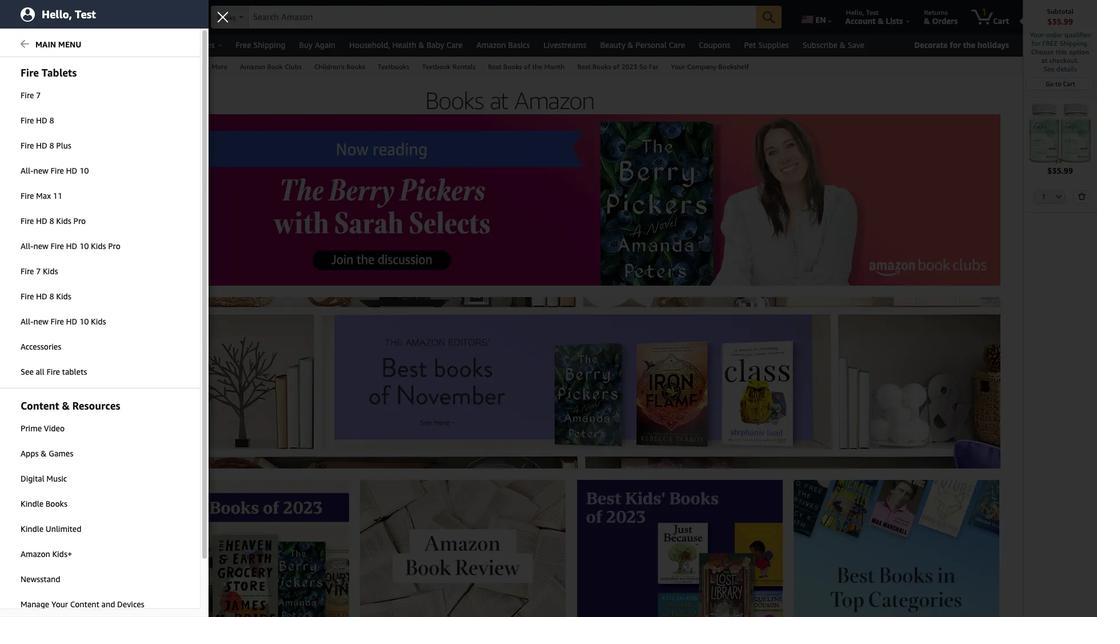 Task type: vqa. For each thing, say whether or not it's contained in the screenshot.
left TV
no



Task type: describe. For each thing, give the bounding box(es) containing it.
club
[[34, 323, 48, 331]]

household, health & baby care
[[349, 40, 463, 50]]

devices
[[117, 600, 144, 609]]

go to cart
[[1046, 80, 1075, 87]]

2 days from the top
[[39, 548, 55, 558]]

8 for fire hd 8
[[49, 115, 54, 125]]

in right popular
[[40, 117, 47, 125]]

fire up the back
[[21, 141, 34, 150]]

2023 inside navigation "navigation"
[[621, 62, 638, 71]]

best left max
[[16, 191, 30, 199]]

best books of the month
[[488, 62, 565, 71]]

prime video link
[[0, 417, 200, 441]]

etextbooks
[[37, 405, 72, 413]]

fire 7
[[21, 90, 41, 100]]

& for beauty & personal care
[[628, 40, 634, 50]]

0 horizontal spatial textbook rentals link
[[16, 394, 69, 402]]

fire tablets
[[21, 66, 77, 79]]

fire
[[21, 66, 39, 79]]

0 vertical spatial tablets
[[42, 66, 77, 79]]

accessories
[[21, 342, 61, 351]]

textbook rentals
[[422, 62, 476, 71]]

1 vertical spatial 1
[[1042, 192, 1046, 200]]

groceries
[[181, 40, 215, 50]]

to inside 'hispanic and latino stories books in spanish back to school books children's books'
[[33, 160, 39, 168]]

best kids' books of 2023 image
[[577, 480, 783, 617]]

textbooks for textbooks textbooks store textbook rentals kindle etextbooks
[[10, 371, 47, 380]]

of for best books of the month best books of 2023 so far celebrity picks books by black writers
[[53, 191, 58, 199]]

books down 'deals in books' link
[[39, 270, 61, 278]]

en
[[816, 15, 826, 25]]

kindle books link
[[0, 492, 200, 516]]

& inside best sellers & more link
[[205, 62, 210, 71]]

coupons
[[699, 40, 731, 50]]

kindle & audible
[[10, 422, 69, 430]]

all-new fire hd 10 kids pro
[[21, 241, 120, 251]]

newsstand
[[21, 574, 60, 584]]

books down household,
[[346, 62, 365, 71]]

best up celebrity
[[16, 201, 30, 209]]

so inside navigation "navigation"
[[639, 62, 647, 71]]

0 vertical spatial new
[[38, 344, 52, 352]]

books up book club picks link
[[43, 313, 62, 321]]

holiday deals link
[[44, 37, 107, 53]]

hd inside "fire hd 8" link
[[36, 115, 47, 125]]

& for returns & orders
[[924, 16, 930, 26]]

your for your company bookshelf
[[671, 62, 685, 71]]

0 horizontal spatial best books of 2023 so far link
[[16, 201, 98, 209]]

all- for all-new fire hd 10 kids
[[21, 317, 33, 326]]

amazon up club
[[16, 313, 41, 321]]

best sellers & more
[[167, 62, 227, 71]]

fire up hispanic
[[21, 115, 34, 125]]

releases
[[29, 518, 61, 528]]

1 care from the left
[[447, 40, 463, 50]]

dropdown image
[[1056, 194, 1062, 199]]

go to cart link
[[1027, 78, 1094, 90]]

best books of 2023 image
[[143, 480, 349, 617]]

children's inside navigation "navigation"
[[314, 62, 345, 71]]

books in spanish link
[[16, 150, 69, 158]]

best books of 2023 so far
[[577, 62, 659, 71]]

lists
[[886, 16, 903, 26]]

read
[[16, 242, 32, 250]]

2 last from the top
[[10, 548, 25, 558]]

0 vertical spatial children's books link
[[308, 57, 371, 75]]

review
[[61, 293, 83, 301]]

of down 11
[[53, 201, 58, 209]]

more inside navigation "navigation"
[[212, 62, 227, 71]]

0 vertical spatial cart
[[993, 16, 1009, 26]]

household, health & baby care link
[[342, 37, 470, 53]]

& for content & resources
[[62, 399, 70, 412]]

book for review
[[43, 293, 59, 301]]

fire down "spanish"
[[51, 166, 64, 175]]

amazon down fire hd 8 kids
[[16, 303, 41, 311]]

8 for fire hd 8 kids pro
[[49, 216, 54, 226]]

fire down 'deals in books' link
[[21, 266, 34, 276]]

apps & games
[[21, 449, 73, 458]]

fire hd 8 link
[[0, 109, 200, 133]]

$35.99 inside 'subtotal $35.99'
[[1048, 17, 1073, 26]]

content & resources
[[21, 399, 120, 412]]

digital
[[21, 474, 44, 484]]

unlimited
[[46, 524, 81, 534]]

resources
[[72, 399, 120, 412]]

books inside read with pride deals in books
[[43, 253, 62, 261]]

last 90 days link
[[10, 548, 55, 558]]

deals for read with pride deals in books
[[16, 253, 34, 261]]

kindle inside textbooks textbooks store textbook rentals kindle etextbooks
[[16, 405, 35, 413]]

all-new fire hd 10 kids pro link
[[0, 234, 200, 258]]

a
[[32, 344, 36, 352]]

store
[[49, 384, 65, 392]]

picks inside "amazon book review blog amazon books on facebook amazon books on twitter book club picks"
[[50, 323, 66, 331]]

none submit inside "books" search box
[[756, 6, 782, 29]]

pet
[[744, 40, 756, 50]]

1 vertical spatial children's books link
[[16, 170, 67, 178]]

best sellers & more link
[[161, 57, 234, 75]]

delete image
[[1078, 192, 1086, 200]]

save
[[848, 40, 865, 50]]

Search Amazon text field
[[248, 6, 756, 28]]

kindle down kindle ebooks link
[[16, 455, 35, 463]]

fire 7 kids link
[[0, 259, 200, 283]]

again
[[315, 40, 336, 50]]

your order qualifies for free shipping. choose this option at checkout. see details
[[1030, 30, 1091, 73]]

hd inside the all-new fire hd 10 kids link
[[66, 317, 77, 326]]

basics
[[508, 40, 530, 50]]

fire right 'all'
[[47, 367, 60, 377]]

kindle unlimited link
[[0, 517, 200, 541]]

fire down the fire
[[21, 90, 34, 100]]

30
[[27, 534, 37, 544]]

90005
[[172, 8, 192, 17]]

1 on from the top
[[64, 303, 72, 311]]

far inside navigation "navigation"
[[649, 62, 659, 71]]

beauty & personal care
[[600, 40, 685, 50]]

amazon books on twitter link
[[16, 313, 94, 321]]

livestreams
[[544, 40, 587, 50]]

accessories link
[[0, 335, 200, 359]]

amazon book review blog link
[[16, 293, 99, 301]]

the for best books of the month
[[532, 62, 543, 71]]

books up amazon books on twitter link
[[43, 303, 62, 311]]

and inside 'hispanic and latino stories books in spanish back to school books children's books'
[[44, 139, 56, 147]]

in inside read with pride deals in books
[[35, 253, 41, 261]]

baby
[[427, 40, 444, 50]]

books%20at%20amazon image
[[271, 83, 752, 114]]

books down fire max 11
[[32, 201, 51, 209]]

hd inside all-new fire hd 10 link
[[66, 166, 77, 175]]

school
[[41, 160, 62, 168]]

hispanic and latino stories books in spanish back to school books children's books
[[16, 139, 99, 178]]

1 vertical spatial best books of the month link
[[16, 191, 91, 199]]

10 for all-new fire hd 10 kids
[[79, 317, 89, 326]]

subscribe & save
[[803, 40, 865, 50]]

books down "spanish"
[[64, 160, 83, 168]]

amazon for amazon book review blog amazon books on facebook amazon books on twitter book club picks
[[16, 293, 41, 301]]

books down department
[[17, 598, 40, 608]]

pro inside all-new fire hd 10 kids pro link
[[108, 241, 120, 251]]

deals in books link
[[16, 253, 62, 261]]

of for best books of the month
[[524, 62, 530, 71]]

returns & orders
[[924, 8, 958, 26]]

books up the back
[[16, 150, 35, 158]]

0 vertical spatial 1
[[982, 6, 987, 18]]

books left 11
[[32, 191, 51, 199]]

content
[[70, 600, 99, 609]]

all-new fire hd 10
[[21, 166, 89, 175]]

textbooks store link
[[16, 384, 65, 392]]

content
[[21, 399, 59, 412]]

best for best sellers & more
[[167, 62, 181, 71]]

free shipping
[[236, 40, 285, 50]]

newsstand link
[[0, 568, 200, 592]]

2023 inside best books of the month best books of 2023 so far celebrity picks books by black writers
[[60, 201, 75, 209]]

0 horizontal spatial test
[[75, 8, 96, 20]]

1 vertical spatial tablets
[[62, 367, 87, 377]]

7 for fire 7 kids
[[36, 266, 41, 276]]

now reading. bright young women with sarah selects. join the discussion. image
[[143, 114, 1001, 286]]

order
[[1046, 30, 1063, 39]]

all- for all-new fire hd 10 kids pro
[[21, 241, 33, 251]]

0 vertical spatial the
[[963, 40, 976, 50]]

option
[[1069, 47, 1090, 56]]

read with pride link
[[16, 242, 64, 250]]

go
[[1046, 80, 1054, 87]]

deals inside navigation "navigation"
[[80, 40, 100, 50]]

0 horizontal spatial book
[[16, 323, 32, 331]]

rentals inside textbooks textbooks store textbook rentals kindle etextbooks
[[45, 394, 69, 402]]

livestreams link
[[537, 37, 593, 53]]

fire right with
[[51, 241, 64, 251]]

hello, inside navigation "navigation"
[[846, 8, 864, 17]]

your inside "link"
[[51, 600, 68, 609]]

amazon basics link
[[470, 37, 537, 53]]

this
[[1056, 47, 1067, 56]]

by
[[37, 222, 44, 230]]

popular in books
[[10, 117, 71, 125]]

best books in top categories image
[[794, 480, 1000, 617]]

books inside "link"
[[46, 499, 67, 509]]

household,
[[349, 40, 390, 50]]

& for kindle & audible
[[35, 422, 40, 430]]

twitter
[[73, 313, 94, 321]]

hd inside fire hd 8 kids pro link
[[36, 216, 47, 226]]

textbooks for textbooks
[[378, 62, 410, 71]]

free
[[236, 40, 251, 50]]

2 vertical spatial textbooks
[[16, 384, 47, 392]]

books down "beauty"
[[593, 62, 611, 71]]

popular
[[10, 117, 38, 125]]

account
[[846, 16, 876, 26]]

books down school on the left top of page
[[48, 170, 67, 178]]



Task type: locate. For each thing, give the bounding box(es) containing it.
1 horizontal spatial textbook rentals link
[[416, 57, 482, 75]]

in down 'deals in books' link
[[30, 270, 37, 278]]

see up go
[[1044, 65, 1055, 73]]

hello, test inside navigation "navigation"
[[846, 8, 879, 17]]

book
[[267, 62, 283, 71], [43, 293, 59, 301], [16, 323, 32, 331]]

1 vertical spatial $35.99
[[1048, 166, 1073, 175]]

1 last from the top
[[10, 534, 25, 544]]

0 horizontal spatial children's
[[16, 170, 46, 178]]

best books of 2023 so far link down "beauty"
[[571, 57, 665, 75]]

plus
[[56, 141, 71, 150]]

manage
[[21, 600, 49, 609]]

Books search field
[[211, 6, 782, 30]]

prime for prime reading
[[10, 482, 33, 492]]

all- for all-new fire hd 10
[[21, 166, 33, 175]]

best down amazon basics "link"
[[488, 62, 502, 71]]

1 horizontal spatial for
[[1032, 39, 1041, 47]]

& inside beauty & personal care link
[[628, 40, 634, 50]]

new inside the all-new fire hd 10 kids link
[[33, 317, 48, 326]]

care right baby
[[447, 40, 463, 50]]

0 vertical spatial prime
[[21, 423, 42, 433]]

0 vertical spatial on
[[64, 303, 72, 311]]

deals down read
[[16, 253, 34, 261]]

new for all-new fire hd 10 kids pro
[[33, 241, 48, 251]]

1 vertical spatial rentals
[[45, 394, 69, 402]]

3 10 from the top
[[79, 317, 89, 326]]

books inside search box
[[217, 13, 236, 22]]

1 horizontal spatial best books of the month link
[[482, 57, 571, 75]]

rentals down amazon basics "link"
[[453, 62, 476, 71]]

textbooks
[[378, 62, 410, 71], [10, 371, 47, 380], [16, 384, 47, 392]]

1 8 from the top
[[49, 115, 54, 125]]

kindle for kindle & audible
[[10, 422, 33, 430]]

more in books
[[10, 270, 61, 278]]

checkbox image
[[10, 498, 19, 507]]

amazon down 30
[[21, 549, 50, 559]]

prime
[[21, 423, 42, 433], [10, 482, 33, 492], [22, 498, 43, 508]]

textbook rentals link up kindle etextbooks link
[[16, 394, 69, 402]]

best
[[167, 62, 181, 71], [488, 62, 502, 71], [577, 62, 591, 71], [16, 191, 30, 199], [16, 201, 30, 209]]

new right a
[[38, 344, 52, 352]]

on
[[64, 303, 72, 311], [64, 313, 72, 321]]

kindle up kindle deals link
[[16, 445, 35, 453]]

0 horizontal spatial so
[[77, 201, 86, 209]]

and inside "link"
[[101, 600, 115, 609]]

hello, inside hello, test link
[[42, 8, 72, 20]]

1 vertical spatial textbook rentals link
[[16, 394, 69, 402]]

1 horizontal spatial to
[[125, 8, 132, 17]]

0 vertical spatial book
[[267, 62, 283, 71]]

fire
[[21, 90, 34, 100], [21, 115, 34, 125], [21, 141, 34, 150], [51, 166, 64, 175], [21, 191, 34, 201], [21, 216, 34, 226], [51, 241, 64, 251], [21, 266, 34, 276], [21, 291, 34, 301], [51, 317, 64, 326], [47, 367, 60, 377]]

1 horizontal spatial 2023
[[621, 62, 638, 71]]

1 horizontal spatial the
[[532, 62, 543, 71]]

new inside all-new fire hd 10 link
[[33, 166, 48, 175]]

on left twitter
[[64, 313, 72, 321]]

the for best books of the month best books of 2023 so far celebrity picks books by black writers
[[60, 191, 70, 199]]

7 for fire 7
[[36, 90, 41, 100]]

2023 down 11
[[60, 201, 75, 209]]

far down all-new fire hd 10 link
[[88, 201, 98, 209]]

1 all- from the top
[[21, 166, 33, 175]]

kindle down the content
[[10, 422, 33, 430]]

textbooks down health
[[378, 62, 410, 71]]

month for best books of the month best books of 2023 so far celebrity picks books by black writers
[[72, 191, 91, 199]]

best for best books of the month
[[488, 62, 502, 71]]

hd
[[36, 115, 47, 125], [36, 141, 47, 150], [66, 166, 77, 175], [36, 216, 47, 226], [66, 241, 77, 251], [36, 291, 47, 301], [66, 317, 77, 326]]

amazon kids+
[[21, 549, 72, 559]]

coq10 600mg softgels | high absorption coq10 ubiquinol supplement | reduced form enhanced with vitamin e &amp; omega 3 6 9 | antioxidant powerhouse good for health | 120 softgels image
[[1029, 102, 1092, 165]]

test
[[75, 8, 96, 20], [866, 8, 879, 17]]

amazon book review image
[[360, 480, 566, 617]]

1 horizontal spatial so
[[639, 62, 647, 71]]

children's books link
[[308, 57, 371, 75], [16, 170, 67, 178]]

2 8 from the top
[[49, 141, 54, 150]]

beauty & personal care link
[[593, 37, 692, 53]]

0 horizontal spatial new
[[10, 518, 27, 528]]

kindle for kindle books
[[21, 499, 43, 509]]

month right 11
[[72, 191, 91, 199]]

start
[[16, 344, 30, 352]]

digital music
[[21, 474, 67, 484]]

your inside your order qualifies for free shipping. choose this option at checkout. see details
[[1030, 30, 1044, 39]]

new
[[33, 166, 48, 175], [33, 241, 48, 251], [33, 317, 48, 326]]

books down the basics
[[503, 62, 522, 71]]

free shipping link
[[229, 37, 292, 53]]

your right manage
[[51, 600, 68, 609]]

audible
[[42, 422, 69, 430]]

11
[[53, 191, 62, 201]]

10 down facebook
[[79, 317, 89, 326]]

department
[[10, 582, 56, 592]]

children's down the back
[[16, 170, 46, 178]]

kindle ebooks link
[[16, 445, 60, 453]]

prime reading eligible
[[22, 498, 104, 508]]

1 vertical spatial prime
[[10, 482, 33, 492]]

0 vertical spatial more
[[212, 62, 227, 71]]

your for your order qualifies for free shipping. choose this option at checkout. see details
[[1030, 30, 1044, 39]]

kindle unlimited
[[21, 524, 81, 534]]

1 horizontal spatial pro
[[108, 241, 120, 251]]

subtotal
[[1047, 7, 1074, 15]]

rentals inside navigation "navigation"
[[453, 62, 476, 71]]

the inside best books of the month best books of 2023 so far celebrity picks books by black writers
[[60, 191, 70, 199]]

best for best books of 2023 so far
[[577, 62, 591, 71]]

deals inside kindle ebooks kindle deals
[[37, 455, 55, 463]]

fire down 'more in books'
[[21, 291, 34, 301]]

1 horizontal spatial hello, test
[[846, 8, 879, 17]]

1 vertical spatial see
[[21, 367, 34, 377]]

2 vertical spatial all-
[[21, 317, 33, 326]]

of for best books of 2023 so far
[[613, 62, 620, 71]]

textbooks inside navigation "navigation"
[[378, 62, 410, 71]]

1 horizontal spatial children's
[[314, 62, 345, 71]]

0 horizontal spatial far
[[88, 201, 98, 209]]

1 vertical spatial your
[[671, 62, 685, 71]]

more down 'deals in books' link
[[10, 270, 28, 278]]

so
[[639, 62, 647, 71], [77, 201, 86, 209]]

pro down fire hd 8 kids pro link
[[108, 241, 120, 251]]

2 horizontal spatial to
[[1056, 80, 1062, 87]]

1 vertical spatial 7
[[36, 266, 41, 276]]

update
[[92, 16, 119, 26]]

qualifies
[[1065, 30, 1091, 39]]

1 horizontal spatial 1
[[1042, 192, 1046, 200]]

hd inside fire hd 8 kids link
[[36, 291, 47, 301]]

2 horizontal spatial the
[[963, 40, 976, 50]]

en link
[[795, 3, 837, 31]]

days right 90
[[39, 548, 55, 558]]

cart down details
[[1063, 80, 1075, 87]]

0 horizontal spatial the
[[60, 191, 70, 199]]

2 all- from the top
[[21, 241, 33, 251]]

0 horizontal spatial 1
[[982, 6, 987, 18]]

in inside 'hispanic and latino stories books in spanish back to school books children's books'
[[37, 150, 42, 158]]

amazon image
[[13, 10, 68, 27]]

prime for prime reading eligible
[[22, 498, 43, 508]]

at
[[1042, 56, 1048, 65]]

textbook inside textbook rentals link
[[422, 62, 451, 71]]

location
[[122, 16, 152, 26]]

2 vertical spatial to
[[33, 160, 39, 168]]

deals
[[80, 40, 100, 50], [16, 253, 34, 261], [37, 455, 55, 463]]

8 right by
[[49, 216, 54, 226]]

cart inside "link"
[[1063, 80, 1075, 87]]

textbook down textbooks store "link" on the bottom left of the page
[[16, 394, 43, 402]]

and up "spanish"
[[44, 139, 56, 147]]

0 horizontal spatial more
[[10, 270, 28, 278]]

amazon for amazon book clubs
[[240, 62, 265, 71]]

for inside your order qualifies for free shipping. choose this option at checkout. see details
[[1032, 39, 1041, 47]]

& for subscribe & save
[[840, 40, 846, 50]]

1 10 from the top
[[79, 166, 89, 175]]

2 care from the left
[[669, 40, 685, 50]]

far inside best books of the month best books of 2023 so far celebrity picks books by black writers
[[88, 201, 98, 209]]

4 8 from the top
[[49, 291, 54, 301]]

1 horizontal spatial month
[[544, 62, 565, 71]]

cart up holidays
[[993, 16, 1009, 26]]

0 vertical spatial best books of 2023 so far link
[[571, 57, 665, 75]]

& for account & lists
[[878, 16, 884, 26]]

kindle inside "link"
[[21, 499, 43, 509]]

tablets
[[42, 66, 77, 79], [62, 367, 87, 377]]

1 vertical spatial to
[[1056, 80, 1062, 87]]

best left sellers
[[167, 62, 181, 71]]

1 vertical spatial 10
[[79, 241, 89, 251]]

los
[[134, 8, 144, 17]]

books up releases
[[46, 499, 67, 509]]

children's books
[[314, 62, 365, 71]]

1 horizontal spatial rentals
[[453, 62, 476, 71]]

7 down 'deals in books' link
[[36, 266, 41, 276]]

children's books link down back to school books link
[[16, 170, 67, 178]]

0 horizontal spatial best books of the month link
[[16, 191, 91, 199]]

prime for prime video
[[21, 423, 42, 433]]

10 for all-new fire hd 10
[[79, 166, 89, 175]]

1 7 from the top
[[36, 90, 41, 100]]

health
[[392, 40, 417, 50]]

1 vertical spatial new
[[10, 518, 27, 528]]

amazon inside 'link'
[[240, 62, 265, 71]]

0 horizontal spatial your
[[51, 600, 68, 609]]

2 on from the top
[[64, 313, 72, 321]]

eligible
[[77, 498, 104, 508]]

test left lists
[[866, 8, 879, 17]]

None submit
[[756, 6, 782, 29]]

the right max
[[60, 191, 70, 199]]

latino
[[58, 139, 76, 147]]

0 vertical spatial reading
[[35, 482, 65, 492]]

fire 7 link
[[0, 83, 200, 107]]

books
[[217, 13, 236, 22], [15, 62, 34, 71], [346, 62, 365, 71], [503, 62, 522, 71], [593, 62, 611, 71], [49, 117, 71, 125], [16, 150, 35, 158], [64, 160, 83, 168], [48, 170, 67, 178], [32, 191, 51, 199], [32, 201, 51, 209], [16, 222, 35, 230], [43, 253, 62, 261], [39, 270, 61, 278], [43, 303, 62, 311], [43, 313, 62, 321], [46, 499, 67, 509], [17, 598, 40, 608]]

& inside household, health & baby care link
[[419, 40, 425, 50]]

new down 'checkbox' icon
[[10, 518, 27, 528]]

textbook inside textbooks textbooks store textbook rentals kindle etextbooks
[[16, 394, 43, 402]]

kindle for kindle ebooks kindle deals
[[16, 445, 35, 453]]

hello, test up menu
[[42, 8, 96, 20]]

deals inside read with pride deals in books
[[16, 253, 34, 261]]

best books of november image
[[143, 297, 1001, 469]]

1 vertical spatial on
[[64, 313, 72, 321]]

last left 30
[[10, 534, 25, 544]]

fire hd 8 plus link
[[0, 134, 200, 158]]

amazon for amazon basics
[[477, 40, 506, 50]]

best books of the month best books of 2023 so far celebrity picks books by black writers
[[16, 191, 98, 230]]

delivering to los angeles 90005 update location
[[92, 8, 192, 26]]

delivering
[[92, 8, 123, 17]]

1 horizontal spatial deals
[[37, 455, 55, 463]]

pro right the black
[[73, 216, 86, 226]]

month inside navigation "navigation"
[[544, 62, 565, 71]]

kindle ebooks kindle deals
[[16, 445, 60, 463]]

0 vertical spatial textbook rentals link
[[416, 57, 482, 75]]

2 vertical spatial prime
[[22, 498, 43, 508]]

hispanic and latino stories link
[[16, 139, 99, 147]]

1 horizontal spatial book
[[43, 293, 59, 301]]

textbooks down 'all'
[[16, 384, 47, 392]]

picks down amazon books on twitter link
[[50, 323, 66, 331]]

to inside "link"
[[1056, 80, 1062, 87]]

hd inside fire hd 8 plus link
[[36, 141, 47, 150]]

0 horizontal spatial for
[[950, 40, 961, 50]]

month down livestreams link
[[544, 62, 565, 71]]

month for best books of the month
[[544, 62, 565, 71]]

0 horizontal spatial textbook
[[16, 394, 43, 402]]

start a new series link
[[16, 344, 73, 352]]

0 vertical spatial and
[[44, 139, 56, 147]]

$35.99
[[1048, 17, 1073, 26], [1048, 166, 1073, 175]]

advanced
[[47, 62, 77, 71]]

book inside 'link'
[[267, 62, 283, 71]]

read with pride deals in books
[[16, 242, 64, 261]]

book left clubs
[[267, 62, 283, 71]]

to for delivering to los angeles 90005 update location
[[125, 8, 132, 17]]

prime reading eligible link
[[10, 496, 104, 509]]

last 30 days last 90 days
[[10, 534, 55, 558]]

8 for fire hd 8 plus
[[49, 141, 54, 150]]

children's books link down the again
[[308, 57, 371, 75]]

1 days from the top
[[39, 534, 55, 544]]

to right go
[[1056, 80, 1062, 87]]

your left company
[[671, 62, 685, 71]]

children's down the again
[[314, 62, 345, 71]]

hd inside all-new fire hd 10 kids pro link
[[66, 241, 77, 251]]

beauty
[[600, 40, 626, 50]]

all
[[26, 40, 37, 50]]

2 vertical spatial deals
[[37, 455, 55, 463]]

new for all-new fire hd 10 kids
[[33, 317, 48, 326]]

kindle books
[[21, 499, 67, 509]]

1 vertical spatial last
[[10, 548, 25, 558]]

test inside navigation "navigation"
[[866, 8, 879, 17]]

your left order
[[1030, 30, 1044, 39]]

advanced search link
[[41, 57, 106, 75]]

kindle up the kindle & audible
[[16, 405, 35, 413]]

children's
[[314, 62, 345, 71], [16, 170, 46, 178]]

1 vertical spatial far
[[88, 201, 98, 209]]

kindle for kindle unlimited
[[21, 524, 43, 534]]

buy again
[[299, 40, 336, 50]]

$35.99 down subtotal
[[1048, 17, 1073, 26]]

2 new from the top
[[33, 241, 48, 251]]

to down books in spanish link
[[33, 160, 39, 168]]

care right 'personal'
[[669, 40, 685, 50]]

7 down the fire
[[36, 90, 41, 100]]

kindle deals link
[[16, 455, 55, 463]]

fire left max
[[21, 191, 34, 201]]

1 vertical spatial so
[[77, 201, 86, 209]]

8 left review
[[49, 291, 54, 301]]

the down livestreams link
[[532, 62, 543, 71]]

3 all- from the top
[[21, 317, 33, 326]]

& for apps & games
[[41, 449, 47, 458]]

textbooks textbooks store textbook rentals kindle etextbooks
[[10, 371, 72, 413]]

to inside delivering to los angeles 90005 update location
[[125, 8, 132, 17]]

reading for prime reading eligible
[[46, 498, 75, 508]]

1 horizontal spatial see
[[1044, 65, 1055, 73]]

angeles
[[146, 8, 171, 17]]

3 8 from the top
[[49, 216, 54, 226]]

the
[[963, 40, 976, 50], [532, 62, 543, 71], [60, 191, 70, 199]]

navigation navigation
[[0, 0, 1097, 617]]

to for go to cart
[[1056, 80, 1062, 87]]

1 horizontal spatial best books of 2023 so far link
[[571, 57, 665, 75]]

days down the kindle unlimited
[[39, 534, 55, 544]]

picks up the black
[[45, 211, 61, 219]]

2 horizontal spatial book
[[267, 62, 283, 71]]

10 down writers
[[79, 241, 89, 251]]

hello, test inside hello, test link
[[42, 8, 96, 20]]

deals down ebooks
[[37, 455, 55, 463]]

1 horizontal spatial your
[[671, 62, 685, 71]]

0 vertical spatial picks
[[45, 211, 61, 219]]

book up amazon books on twitter link
[[43, 293, 59, 301]]

textbook down baby
[[422, 62, 451, 71]]

so up writers
[[77, 201, 86, 209]]

all button
[[9, 34, 42, 57]]

0 horizontal spatial 2023
[[60, 201, 75, 209]]

fire max 11
[[21, 191, 62, 201]]

coupons link
[[692, 37, 737, 53]]

see inside your order qualifies for free shipping. choose this option at checkout. see details
[[1044, 65, 1055, 73]]

2023 down beauty & personal care link
[[621, 62, 638, 71]]

books inside 'link'
[[15, 62, 34, 71]]

1 vertical spatial more
[[10, 270, 28, 278]]

all-
[[21, 166, 33, 175], [21, 241, 33, 251], [21, 317, 33, 326]]

picks inside best books of the month best books of 2023 so far celebrity picks books by black writers
[[45, 211, 61, 219]]

1 horizontal spatial and
[[101, 600, 115, 609]]

& inside subscribe & save "link"
[[840, 40, 846, 50]]

1 horizontal spatial textbook
[[422, 62, 451, 71]]

reading down the music
[[46, 498, 75, 508]]

1 left dropdown 'image' at the top right
[[1042, 192, 1046, 200]]

0 vertical spatial see
[[1044, 65, 1055, 73]]

1 vertical spatial textbook
[[16, 394, 43, 402]]

amazon kids+ link
[[0, 542, 200, 566]]

0 vertical spatial children's
[[314, 62, 345, 71]]

main menu
[[35, 39, 81, 49]]

see details link
[[1029, 65, 1092, 73]]

0 horizontal spatial to
[[33, 160, 39, 168]]

1 vertical spatial textbooks
[[10, 371, 47, 380]]

1 vertical spatial month
[[72, 191, 91, 199]]

the left holidays
[[963, 40, 976, 50]]

new releases
[[10, 518, 61, 528]]

new inside all-new fire hd 10 kids pro link
[[33, 241, 48, 251]]

0 horizontal spatial see
[[21, 367, 34, 377]]

1 vertical spatial the
[[532, 62, 543, 71]]

test up holiday deals at the left of the page
[[75, 8, 96, 20]]

1 vertical spatial 2023
[[60, 201, 75, 209]]

deals up search
[[80, 40, 100, 50]]

0 horizontal spatial month
[[72, 191, 91, 199]]

2 10 from the top
[[79, 241, 89, 251]]

2 7 from the top
[[36, 266, 41, 276]]

0 vertical spatial to
[[125, 8, 132, 17]]

fire left by
[[21, 216, 34, 226]]

far down 'personal'
[[649, 62, 659, 71]]

0 vertical spatial 10
[[79, 166, 89, 175]]

0 horizontal spatial cart
[[993, 16, 1009, 26]]

books down celebrity
[[16, 222, 35, 230]]

books down all 'button'
[[15, 62, 34, 71]]

manage your content and devices link
[[0, 593, 200, 617]]

8 left plus
[[49, 141, 54, 150]]

0 vertical spatial textbooks
[[378, 62, 410, 71]]

new for all-new fire hd 10
[[33, 166, 48, 175]]

1 vertical spatial reading
[[46, 498, 75, 508]]

fire right club
[[51, 317, 64, 326]]

1 horizontal spatial new
[[38, 344, 52, 352]]

amazon for amazon kids+
[[21, 549, 50, 559]]

shipping.
[[1060, 39, 1089, 47]]

writers
[[65, 222, 86, 230]]

month inside best books of the month best books of 2023 so far celebrity picks books by black writers
[[72, 191, 91, 199]]

8 for fire hd 8 kids
[[49, 291, 54, 301]]

prime down prime reading
[[22, 498, 43, 508]]

spanish
[[44, 150, 69, 158]]

2 vertical spatial your
[[51, 600, 68, 609]]

details
[[1057, 65, 1077, 73]]

rentals down store
[[45, 394, 69, 402]]

of right max
[[53, 191, 58, 199]]

children's inside 'hispanic and latino stories books in spanish back to school books children's books'
[[16, 170, 46, 178]]

0 horizontal spatial rentals
[[45, 394, 69, 402]]

amazon inside "link"
[[477, 40, 506, 50]]

1 horizontal spatial care
[[669, 40, 685, 50]]

so inside best books of the month best books of 2023 so far celebrity picks books by black writers
[[77, 201, 86, 209]]

deals for kindle ebooks kindle deals
[[37, 455, 55, 463]]

1
[[982, 6, 987, 18], [1042, 192, 1046, 200]]

& inside the returns & orders
[[924, 16, 930, 26]]

best down livestreams link
[[577, 62, 591, 71]]

personal
[[636, 40, 667, 50]]

0 vertical spatial best books of the month link
[[482, 57, 571, 75]]

0 horizontal spatial pro
[[73, 216, 86, 226]]

pro inside fire hd 8 kids pro link
[[73, 216, 86, 226]]

back
[[16, 160, 31, 168]]

0 vertical spatial rentals
[[453, 62, 476, 71]]

books up "hispanic and latino stories" link
[[49, 117, 71, 125]]

0 vertical spatial textbook
[[422, 62, 451, 71]]

1 horizontal spatial far
[[649, 62, 659, 71]]

1 new from the top
[[33, 166, 48, 175]]

2 vertical spatial new
[[33, 317, 48, 326]]

& inside apps & games link
[[41, 449, 47, 458]]

0 vertical spatial month
[[544, 62, 565, 71]]

best books of 2023 so far link down 11
[[16, 201, 98, 209]]

month
[[544, 62, 565, 71], [72, 191, 91, 199]]

in down read with pride "link"
[[35, 253, 41, 261]]

back to school books link
[[16, 160, 83, 168]]

0 horizontal spatial and
[[44, 139, 56, 147]]

of down "beauty"
[[613, 62, 620, 71]]

3 new from the top
[[33, 317, 48, 326]]

book for clubs
[[267, 62, 283, 71]]

apps & games link
[[0, 442, 200, 466]]

1 up holidays
[[982, 6, 987, 18]]

0 vertical spatial 7
[[36, 90, 41, 100]]

2 horizontal spatial your
[[1030, 30, 1044, 39]]

reading for prime reading
[[35, 482, 65, 492]]

10 for all-new fire hd 10 kids pro
[[79, 241, 89, 251]]



